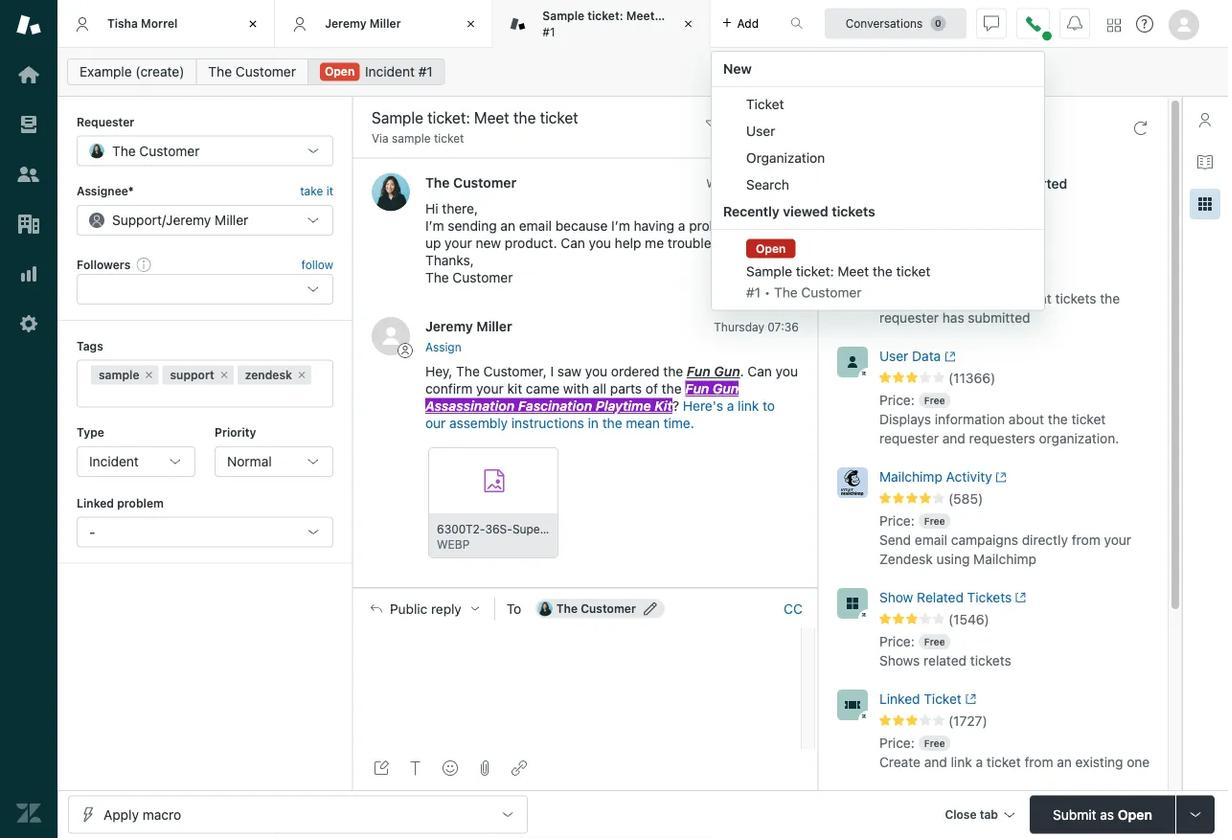 Task type: describe. For each thing, give the bounding box(es) containing it.
email inside hi there, i'm sending an email because i'm having a problem setting up your new product. can you help me troubleshoot? thanks, the customer
[[519, 218, 552, 234]]

close tab button
[[937, 796, 1023, 837]]

take it
[[300, 184, 334, 198]]

get
[[971, 176, 992, 192]]

requesters
[[970, 431, 1036, 447]]

format text image
[[408, 761, 424, 776]]

the inside the . can you confirm your kit came with all parts of the
[[662, 381, 682, 397]]

morrel
[[141, 17, 178, 30]]

sending
[[448, 218, 497, 234]]

tisha morrel tab
[[58, 0, 275, 48]]

Wednesday 11:15 text field
[[707, 176, 799, 190]]

campaigns
[[951, 532, 1019, 548]]

your inside hi there, i'm sending an email because i'm having a problem setting up your new product. can you help me troubleshoot? thanks, the customer
[[445, 235, 472, 251]]

menu item containing sample ticket: meet the ticket
[[712, 234, 1045, 306]]

example
[[80, 64, 132, 80]]

saw
[[558, 364, 582, 380]]

zendesk image
[[16, 801, 41, 826]]

and inside price: free create and link a ticket from an existing one
[[925, 755, 948, 770]]

linked problem element
[[77, 517, 334, 548]]

zendesk
[[245, 369, 292, 382]]

the inside open sample ticket: meet the ticket #1 • the customer
[[774, 284, 798, 300]]

ticket right via
[[434, 132, 464, 145]]

kit
[[507, 381, 522, 397]]

secondary element
[[58, 53, 1229, 91]]

price: for create
[[880, 735, 915, 751]]

edit user image
[[644, 602, 657, 616]]

search menu item
[[712, 172, 1045, 198]]

mailchimp activity image
[[838, 468, 868, 498]]

views image
[[16, 112, 41, 137]]

ticket menu item
[[712, 91, 1045, 118]]

help
[[615, 235, 642, 251]]

the customer link inside secondary element
[[196, 58, 308, 85]]

info on adding followers image
[[136, 257, 152, 272]]

admin image
[[16, 311, 41, 336]]

followers element
[[77, 274, 334, 305]]

tickets inside price: free shows related tickets
[[971, 653, 1012, 669]]

customer inside secondary element
[[236, 64, 296, 80]]

assembly
[[450, 416, 508, 431]]

show related tickets link
[[880, 588, 1122, 611]]

button displays agent's chat status as invisible. image
[[984, 16, 1000, 31]]

a inside here's a link to our assembly instructions in the mean time.
[[727, 398, 734, 414]]

(1546)
[[949, 612, 990, 628]]

(1727)
[[949, 713, 988, 729]]

problem inside hi there, i'm sending an email because i'm having a problem setting up your new product. can you help me troubleshoot? thanks, the customer
[[689, 218, 740, 234]]

1 i'm from the left
[[426, 218, 444, 234]]

jeremy miller link
[[426, 319, 512, 334]]

search
[[747, 177, 790, 193]]

zendesk support image
[[16, 12, 41, 37]]

five
[[952, 291, 974, 307]]

example (create) button
[[67, 58, 197, 85]]

display
[[880, 291, 925, 307]]

the customer inside secondary element
[[208, 64, 296, 80]]

customer@example.com image
[[537, 601, 553, 617]]

having
[[634, 218, 675, 234]]

kit
[[655, 398, 673, 414]]

macro
[[143, 807, 181, 823]]

jeremy inside assignee* element
[[166, 212, 211, 228]]

incident for incident
[[89, 454, 139, 470]]

fun inside fun gun assassination fascination playtime kit
[[686, 381, 710, 397]]

hi there, i'm sending an email because i'm having a problem setting up your new product. can you help me troubleshoot? thanks, the customer
[[426, 201, 787, 286]]

apply
[[104, 807, 139, 823]]

close image inside 'jeremy miller' tab
[[461, 14, 480, 34]]

can inside hi there, i'm sending an email because i'm having a problem setting up your new product. can you help me troubleshoot? thanks, the customer
[[561, 235, 585, 251]]

a inside hi there, i'm sending an email because i'm having a problem setting up your new product. can you help me troubleshoot? thanks, the customer
[[678, 218, 686, 234]]

fun gun assassination fascination playtime kit
[[426, 381, 739, 414]]

public reply
[[390, 601, 462, 617]]

3 stars. 11366 reviews. element
[[880, 370, 1157, 387]]

follow
[[302, 258, 334, 271]]

(opens in a new tab) image for data
[[941, 351, 956, 362]]

add attachment image
[[477, 761, 493, 776]]

from inside price: free create and link a ticket from an existing one
[[1025, 755, 1054, 770]]

cc button
[[784, 601, 803, 618]]

filter image
[[705, 120, 721, 135]]

organization menu item
[[712, 145, 1045, 172]]

hide composer image
[[578, 580, 593, 596]]

(11366)
[[949, 370, 996, 386]]

open for open
[[325, 65, 355, 78]]

price: free shows related tickets
[[880, 634, 1012, 669]]

1 vertical spatial the customer link
[[426, 174, 517, 190]]

all
[[593, 381, 607, 397]]

tickets inside tabs tab list
[[832, 204, 876, 219]]

thursday
[[714, 320, 765, 334]]

the up confirm at left top
[[456, 364, 480, 380]]

new
[[476, 235, 501, 251]]

0 vertical spatial sample
[[392, 132, 431, 145]]

4 stars. 585 reviews. element
[[880, 491, 1157, 508]]

displays possible ticket submission types image
[[1188, 807, 1204, 823]]

the up hi
[[426, 174, 450, 190]]

me
[[645, 235, 664, 251]]

there,
[[442, 201, 478, 217]]

recently viewed tickets
[[724, 204, 876, 219]]

show
[[880, 590, 914, 606]]

shows
[[880, 653, 920, 669]]

the customer inside conversationlabel log
[[426, 174, 517, 190]]

requester inside price: free display the five most recent tickets the requester has submitted
[[880, 310, 939, 326]]

sample ticket: meet the ticket #1
[[543, 9, 711, 38]]

events image
[[740, 120, 755, 135]]

reporting image
[[16, 262, 41, 287]]

price: free create and link a ticket from an existing one
[[880, 735, 1150, 770]]

Public reply composer text field
[[362, 629, 795, 670]]

zendesk
[[880, 552, 933, 567]]

jeremy miller assign
[[426, 319, 512, 354]]

wednesday 11:15
[[707, 176, 799, 190]]

recent
[[943, 228, 986, 243]]

meet inside open sample ticket: meet the ticket #1 • the customer
[[838, 263, 869, 279]]

one
[[1127, 755, 1150, 770]]

linked ticket image
[[838, 690, 868, 721]]

ticket inside sample ticket: meet the ticket #1
[[680, 9, 711, 23]]

2 i'm from the left
[[612, 218, 630, 234]]

about
[[1009, 412, 1045, 427]]

support
[[112, 212, 162, 228]]

assignee* element
[[77, 205, 334, 236]]

the inside open sample ticket: meet the ticket #1 • the customer
[[873, 263, 893, 279]]

2 vertical spatial open
[[1118, 807, 1153, 823]]

main element
[[0, 0, 58, 839]]

jeremy for jeremy miller assign
[[426, 319, 473, 334]]

hey, the customer, i saw you ordered the fun gun
[[426, 364, 740, 380]]

remove image for sample
[[143, 370, 155, 381]]

insert emojis image
[[443, 761, 458, 776]]

customer up there,
[[453, 174, 517, 190]]

price: for display
[[880, 272, 915, 288]]

/
[[162, 212, 166, 228]]

five most recent image
[[838, 226, 868, 257]]

from inside price: free send email campaigns directly from your zendesk using mailchimp
[[1072, 532, 1101, 548]]

a inside price: free create and link a ticket from an existing one
[[976, 755, 983, 770]]

3 stars. 1546 reviews. element
[[880, 611, 1157, 629]]

normal button
[[215, 447, 334, 477]]

sample inside open sample ticket: meet the ticket #1 • the customer
[[747, 263, 793, 279]]

#1 inside open sample ticket: meet the ticket #1 • the customer
[[747, 284, 761, 300]]

up
[[426, 235, 441, 251]]

add
[[738, 17, 759, 30]]

ticket inside price: free create and link a ticket from an existing one
[[987, 755, 1021, 770]]

our
[[426, 416, 446, 431]]

07:36
[[768, 320, 799, 334]]

•
[[765, 284, 771, 300]]

webp link
[[428, 448, 560, 560]]

parts
[[610, 381, 642, 397]]

0 vertical spatial gun
[[714, 364, 740, 380]]

five most recent link
[[880, 226, 1122, 249]]

the inside price: free displays information about the ticket requester and requesters organization.
[[1048, 412, 1068, 427]]

requester inside price: free displays information about the ticket requester and requesters organization.
[[880, 431, 939, 447]]

time.
[[664, 416, 695, 431]]

tab
[[980, 808, 999, 822]]

zendesk products image
[[1108, 19, 1121, 32]]

activity
[[947, 469, 993, 485]]

user for user
[[747, 123, 776, 139]]

get help image
[[1137, 15, 1154, 33]]

(opens in a new tab) image for ticket
[[962, 694, 977, 705]]

follow button
[[302, 256, 334, 273]]

additional actions image
[[684, 319, 699, 335]]

1 vertical spatial ticket
[[924, 691, 962, 707]]

tab inside tabs tab list
[[493, 0, 711, 48]]

0 vertical spatial fun
[[687, 364, 711, 380]]

directly
[[1022, 532, 1069, 548]]

apps image
[[1198, 196, 1213, 212]]

user data image
[[838, 347, 868, 378]]

support
[[170, 369, 214, 382]]

tickets inside price: free display the five most recent tickets the requester has submitted
[[1056, 291, 1097, 307]]



Task type: vqa. For each thing, say whether or not it's contained in the screenshot.


Task type: locate. For each thing, give the bounding box(es) containing it.
sample inside sample ticket: meet the ticket #1
[[543, 9, 585, 23]]

1 horizontal spatial your
[[476, 381, 504, 397]]

meet down five most recent icon
[[838, 263, 869, 279]]

0 horizontal spatial email
[[519, 218, 552, 234]]

free inside price: free shows related tickets
[[925, 636, 946, 647]]

5 price: from the top
[[880, 735, 915, 751]]

free for and
[[925, 738, 946, 749]]

1 horizontal spatial incident
[[365, 64, 415, 80]]

0 vertical spatial can
[[561, 235, 585, 251]]

add button
[[711, 0, 771, 47]]

1 horizontal spatial email
[[915, 532, 948, 548]]

1 horizontal spatial meet
[[838, 263, 869, 279]]

existing
[[1076, 755, 1124, 770]]

1 vertical spatial mailchimp
[[974, 552, 1037, 567]]

0 vertical spatial (opens in a new tab) image
[[941, 351, 956, 362]]

the customer link up there,
[[426, 174, 517, 190]]

to right the here's
[[763, 398, 775, 414]]

organizations image
[[16, 212, 41, 237]]

3 stars. 8605 reviews. element
[[880, 249, 1157, 266]]

from down 3 stars. 1727 reviews. element
[[1025, 755, 1054, 770]]

jeremy miller tab
[[275, 0, 493, 48]]

free up the related
[[925, 636, 946, 647]]

#1 left •
[[747, 284, 761, 300]]

email
[[519, 218, 552, 234], [915, 532, 948, 548]]

an inside price: free create and link a ticket from an existing one
[[1057, 755, 1072, 770]]

0 vertical spatial an
[[501, 218, 516, 234]]

free for the
[[925, 274, 946, 285]]

0 vertical spatial ticket:
[[588, 9, 624, 23]]

get started image
[[16, 62, 41, 87]]

2 horizontal spatial your
[[1105, 532, 1132, 548]]

free down linked ticket
[[925, 738, 946, 749]]

the customer down requester
[[112, 143, 200, 159]]

#1 up subject field
[[543, 25, 555, 38]]

a down the (1727)
[[976, 755, 983, 770]]

1 price: from the top
[[880, 272, 915, 288]]

1 vertical spatial tickets
[[1056, 291, 1097, 307]]

take
[[300, 184, 323, 198]]

(opens in a new tab) image inside linked ticket link
[[962, 694, 977, 705]]

free
[[925, 274, 946, 285], [925, 395, 946, 406], [925, 516, 946, 527], [925, 636, 946, 647], [925, 738, 946, 749]]

1 vertical spatial problem
[[117, 496, 164, 510]]

recently
[[724, 204, 780, 219]]

user inside menu item
[[747, 123, 776, 139]]

1 horizontal spatial sample
[[392, 132, 431, 145]]

(create)
[[136, 64, 184, 80]]

2 horizontal spatial miller
[[477, 319, 512, 334]]

mailchimp
[[880, 469, 943, 485], [974, 552, 1037, 567]]

1 horizontal spatial linked
[[880, 691, 921, 707]]

customer down hide composer icon
[[581, 602, 636, 616]]

free for information
[[925, 395, 946, 406]]

price: up create at bottom
[[880, 735, 915, 751]]

via sample ticket
[[372, 132, 464, 145]]

2 horizontal spatial tickets
[[1056, 291, 1097, 307]]

miller inside tab
[[370, 17, 401, 30]]

0 horizontal spatial link
[[738, 398, 759, 414]]

miller inside jeremy miller assign
[[477, 319, 512, 334]]

2 vertical spatial miller
[[477, 319, 512, 334]]

price: free displays information about the ticket requester and requesters organization.
[[880, 392, 1120, 447]]

it
[[326, 184, 334, 198]]

(opens in a new tab) image up (11366) on the right top of the page
[[941, 351, 956, 362]]

incident
[[365, 64, 415, 80], [89, 454, 139, 470]]

1 horizontal spatial tickets
[[971, 653, 1012, 669]]

price: up displays
[[880, 392, 915, 408]]

an
[[501, 218, 516, 234], [1057, 755, 1072, 770]]

mailchimp inside the mailchimp activity link
[[880, 469, 943, 485]]

meet
[[627, 9, 655, 23], [838, 263, 869, 279]]

menu item
[[712, 234, 1045, 306]]

jeremy up assign
[[426, 319, 473, 334]]

open inside secondary element
[[325, 65, 355, 78]]

started
[[1022, 176, 1068, 192]]

can down because
[[561, 235, 585, 251]]

hi
[[426, 201, 439, 217]]

ticket up organization.
[[1072, 412, 1106, 427]]

miller for jeremy miller
[[370, 17, 401, 30]]

ordered
[[611, 364, 660, 380]]

user for user data
[[880, 348, 909, 364]]

the down thanks,
[[426, 270, 449, 286]]

1 remove image from the left
[[143, 370, 155, 381]]

troubleshoot?
[[668, 235, 753, 251]]

jeremy right the support
[[166, 212, 211, 228]]

type
[[77, 426, 104, 440]]

1 horizontal spatial problem
[[689, 218, 740, 234]]

apps to get you started
[[919, 176, 1068, 192]]

ticket up the "display"
[[897, 263, 931, 279]]

jeremy for jeremy miller
[[325, 17, 367, 30]]

priority
[[215, 426, 256, 440]]

draft mode image
[[374, 761, 389, 776]]

public reply button
[[354, 589, 494, 629]]

the customer up there,
[[426, 174, 517, 190]]

1 vertical spatial fun
[[686, 381, 710, 397]]

a right having
[[678, 218, 686, 234]]

price: inside price: free create and link a ticket from an existing one
[[880, 735, 915, 751]]

an left existing
[[1057, 755, 1072, 770]]

mailchimp down campaigns on the right of the page
[[974, 552, 1037, 567]]

of
[[646, 381, 658, 397]]

to inside here's a link to our assembly instructions in the mean time.
[[763, 398, 775, 414]]

-
[[89, 524, 95, 540]]

the customer link down close icon
[[196, 58, 308, 85]]

your left kit
[[476, 381, 504, 397]]

1 vertical spatial an
[[1057, 755, 1072, 770]]

price: free display the five most recent tickets the requester has submitted
[[880, 272, 1120, 326]]

1 horizontal spatial ticket
[[924, 691, 962, 707]]

0 vertical spatial ticket
[[747, 96, 784, 112]]

avatar image
[[372, 173, 410, 211], [372, 317, 410, 355]]

the inside requester 'element'
[[112, 143, 136, 159]]

1 horizontal spatial from
[[1072, 532, 1101, 548]]

as
[[1101, 807, 1115, 823]]

the right •
[[774, 284, 798, 300]]

show related tickets
[[880, 590, 1012, 606]]

1 horizontal spatial link
[[951, 755, 973, 770]]

#1 inside sample ticket: meet the ticket #1
[[543, 25, 555, 38]]

i
[[551, 364, 554, 380]]

0 vertical spatial requester
[[880, 310, 939, 326]]

menu
[[711, 51, 1046, 311]]

instructions
[[512, 416, 584, 431]]

tickets right recent
[[1056, 291, 1097, 307]]

free inside price: free send email campaigns directly from your zendesk using mailchimp
[[925, 516, 946, 527]]

0 horizontal spatial mailchimp
[[880, 469, 943, 485]]

link inside price: free create and link a ticket from an existing one
[[951, 755, 973, 770]]

incident #1
[[365, 64, 433, 80]]

11:15
[[773, 176, 799, 190]]

user
[[747, 123, 776, 139], [880, 348, 909, 364]]

0 vertical spatial your
[[445, 235, 472, 251]]

0 horizontal spatial ticket
[[747, 96, 784, 112]]

(585)
[[949, 491, 983, 507]]

submit
[[1053, 807, 1097, 823]]

tickets up linked ticket link
[[971, 653, 1012, 669]]

miller right the / at the top left
[[215, 212, 249, 228]]

close image
[[244, 14, 263, 34]]

1 horizontal spatial can
[[748, 364, 772, 380]]

0 vertical spatial tickets
[[832, 204, 876, 219]]

tab
[[493, 0, 711, 48]]

(opens in a new tab) image
[[941, 351, 956, 362], [993, 472, 1007, 483], [962, 694, 977, 705]]

free up using at bottom right
[[925, 516, 946, 527]]

free inside price: free create and link a ticket from an existing one
[[925, 738, 946, 749]]

sample right via
[[392, 132, 431, 145]]

#1
[[543, 25, 555, 38], [419, 64, 433, 80], [747, 284, 761, 300]]

conversations
[[846, 17, 923, 30]]

incident down 'jeremy miller' tab
[[365, 64, 415, 80]]

price: inside price: free display the five most recent tickets the requester has submitted
[[880, 272, 915, 288]]

1 vertical spatial email
[[915, 532, 948, 548]]

1 horizontal spatial #1
[[543, 25, 555, 38]]

problem
[[689, 218, 740, 234], [117, 496, 164, 510]]

requester element
[[77, 136, 334, 166]]

and right create at bottom
[[925, 755, 948, 770]]

the down requester
[[112, 143, 136, 159]]

(opens in a new tab) image for activity
[[993, 472, 1007, 483]]

1 horizontal spatial sample
[[747, 263, 793, 279]]

remove image left the "support"
[[143, 370, 155, 381]]

linked up the -
[[77, 496, 114, 510]]

user left data in the top right of the page
[[880, 348, 909, 364]]

2 horizontal spatial (opens in a new tab) image
[[993, 472, 1007, 483]]

2 horizontal spatial a
[[976, 755, 983, 770]]

the customer down close icon
[[208, 64, 296, 80]]

ticket
[[680, 9, 711, 23], [434, 132, 464, 145], [897, 263, 931, 279], [1072, 412, 1106, 427], [987, 755, 1021, 770]]

incident for incident #1
[[365, 64, 415, 80]]

price: up the "display"
[[880, 272, 915, 288]]

1 horizontal spatial (opens in a new tab) image
[[962, 694, 977, 705]]

product.
[[505, 235, 557, 251]]

remove image
[[143, 370, 155, 381], [218, 370, 230, 381]]

ticket left add
[[680, 9, 711, 23]]

here's a link to our assembly instructions in the mean time. link
[[426, 398, 775, 431]]

1 vertical spatial incident
[[89, 454, 139, 470]]

0 horizontal spatial sample
[[99, 369, 139, 382]]

ticket:
[[588, 9, 624, 23], [796, 263, 834, 279]]

0 vertical spatial jeremy
[[325, 17, 367, 30]]

4 price: from the top
[[880, 634, 915, 650]]

ticket inside menu item
[[747, 96, 784, 112]]

4 free from the top
[[925, 636, 946, 647]]

price: for send
[[880, 513, 915, 529]]

menu inside tabs tab list
[[711, 51, 1046, 311]]

free for email
[[925, 516, 946, 527]]

fun
[[687, 364, 711, 380], [686, 381, 710, 397]]

0 horizontal spatial your
[[445, 235, 472, 251]]

2 vertical spatial a
[[976, 755, 983, 770]]

email up the product.
[[519, 218, 552, 234]]

mean
[[626, 416, 660, 431]]

five most recent
[[880, 228, 986, 243]]

0 horizontal spatial can
[[561, 235, 585, 251]]

mailchimp inside price: free send email campaigns directly from your zendesk using mailchimp
[[974, 552, 1037, 567]]

menu containing new
[[711, 51, 1046, 311]]

1 free from the top
[[925, 274, 946, 285]]

0 vertical spatial a
[[678, 218, 686, 234]]

incident inside secondary element
[[365, 64, 415, 80]]

price: inside price: free displays information about the ticket requester and requesters organization.
[[880, 392, 915, 408]]

assassination
[[426, 398, 515, 414]]

can right the . at the top
[[748, 364, 772, 380]]

1 horizontal spatial miller
[[370, 17, 401, 30]]

mailchimp down displays
[[880, 469, 943, 485]]

you inside the . can you confirm your kit came with all parts of the
[[776, 364, 798, 380]]

2 avatar image from the top
[[372, 317, 410, 355]]

1 vertical spatial (opens in a new tab) image
[[993, 472, 1007, 483]]

2 remove image from the left
[[218, 370, 230, 381]]

1 vertical spatial your
[[476, 381, 504, 397]]

knowledge image
[[1198, 154, 1213, 170]]

ticket: down viewed
[[796, 263, 834, 279]]

customer down "new"
[[453, 270, 513, 286]]

notifications image
[[1068, 16, 1083, 31]]

normal
[[227, 454, 272, 470]]

ticket: inside sample ticket: meet the ticket #1
[[588, 9, 624, 23]]

miller up "customer,"
[[477, 319, 512, 334]]

the inside secondary element
[[208, 64, 232, 80]]

link down the (1727)
[[951, 755, 973, 770]]

1 requester from the top
[[880, 310, 939, 326]]

the
[[208, 64, 232, 80], [112, 143, 136, 159], [426, 174, 450, 190], [426, 270, 449, 286], [774, 284, 798, 300], [456, 364, 480, 380], [557, 602, 578, 616]]

using
[[937, 552, 970, 567]]

(opens in a new tab) image inside the mailchimp activity link
[[993, 472, 1007, 483]]

open for open sample ticket: meet the ticket #1 • the customer
[[756, 242, 786, 255]]

linked for linked problem
[[77, 496, 114, 510]]

0 horizontal spatial open
[[325, 65, 355, 78]]

you right the . at the top
[[776, 364, 798, 380]]

(opens in a new tab) image
[[1012, 593, 1027, 604]]

1 close image from the left
[[461, 14, 480, 34]]

assign
[[426, 340, 462, 354]]

requester down displays
[[880, 431, 939, 447]]

incident button
[[77, 447, 196, 477]]

ticket: up secondary element
[[588, 9, 624, 23]]

price: free send email campaigns directly from your zendesk using mailchimp
[[880, 513, 1132, 567]]

apps
[[919, 176, 952, 192]]

miller inside assignee* element
[[215, 212, 249, 228]]

linked
[[77, 496, 114, 510], [880, 691, 921, 707]]

3 price: from the top
[[880, 513, 915, 529]]

#1 down 'jeremy miller' tab
[[419, 64, 433, 80]]

(opens in a new tab) image inside user data link
[[941, 351, 956, 362]]

ticket: inside open sample ticket: meet the ticket #1 • the customer
[[796, 263, 834, 279]]

2 free from the top
[[925, 395, 946, 406]]

0 vertical spatial link
[[738, 398, 759, 414]]

0 vertical spatial to
[[955, 176, 968, 192]]

miller up incident #1
[[370, 17, 401, 30]]

has
[[943, 310, 965, 326]]

price: up shows
[[880, 634, 915, 650]]

the inside here's a link to our assembly instructions in the mean time.
[[603, 416, 623, 431]]

an up "new"
[[501, 218, 516, 234]]

you up all
[[585, 364, 608, 380]]

link down the . at the top
[[738, 398, 759, 414]]

the right customer@example.com icon
[[557, 602, 578, 616]]

Thursday 07:36 text field
[[714, 320, 799, 334]]

1 horizontal spatial close image
[[679, 14, 698, 34]]

0 vertical spatial avatar image
[[372, 173, 410, 211]]

1 vertical spatial avatar image
[[372, 317, 410, 355]]

0 horizontal spatial #1
[[419, 64, 433, 80]]

price: for displays
[[880, 392, 915, 408]]

show related tickets image
[[838, 588, 868, 619]]

price: for shows
[[880, 634, 915, 650]]

the inside hi there, i'm sending an email because i'm having a problem setting up your new product. can you help me troubleshoot? thanks, the customer
[[426, 270, 449, 286]]

add link (cmd k) image
[[512, 761, 527, 776]]

ticket inside open sample ticket: meet the ticket #1 • the customer
[[897, 263, 931, 279]]

1 vertical spatial user
[[880, 348, 909, 364]]

0 horizontal spatial problem
[[117, 496, 164, 510]]

the right (create)
[[208, 64, 232, 80]]

link inside here's a link to our assembly instructions in the mean time.
[[738, 398, 759, 414]]

your inside the . can you confirm your kit came with all parts of the
[[476, 381, 504, 397]]

jeremy up incident #1
[[325, 17, 367, 30]]

your right directly
[[1105, 532, 1132, 548]]

customer down close icon
[[236, 64, 296, 80]]

related
[[924, 653, 967, 669]]

customers image
[[16, 162, 41, 187]]

hey,
[[426, 364, 453, 380]]

and inside price: free displays information about the ticket requester and requesters organization.
[[943, 431, 966, 447]]

email inside price: free send email campaigns directly from your zendesk using mailchimp
[[915, 532, 948, 548]]

linked ticket
[[880, 691, 962, 707]]

meet inside sample ticket: meet the ticket #1
[[627, 9, 655, 23]]

0 horizontal spatial a
[[678, 218, 686, 234]]

requester
[[77, 115, 135, 128]]

1 vertical spatial gun
[[713, 381, 739, 397]]

customer inside hi there, i'm sending an email because i'm having a problem setting up your new product. can you help me troubleshoot? thanks, the customer
[[453, 270, 513, 286]]

0 vertical spatial the customer link
[[196, 58, 308, 85]]

take it button
[[300, 182, 334, 201]]

1 vertical spatial linked
[[880, 691, 921, 707]]

meet up secondary element
[[627, 9, 655, 23]]

avatar image left assign 'button'
[[372, 317, 410, 355]]

requester down the "display"
[[880, 310, 939, 326]]

2 vertical spatial your
[[1105, 532, 1132, 548]]

0 horizontal spatial sample
[[543, 9, 585, 23]]

to left get
[[955, 176, 968, 192]]

open down jeremy miller
[[325, 65, 355, 78]]

problem up troubleshoot?
[[689, 218, 740, 234]]

1 horizontal spatial jeremy
[[325, 17, 367, 30]]

submit as open
[[1053, 807, 1153, 823]]

linked down shows
[[880, 691, 921, 707]]

free up the "display"
[[925, 274, 946, 285]]

Subject field
[[368, 106, 692, 129]]

mailchimp activity
[[880, 469, 993, 485]]

2 vertical spatial #1
[[747, 284, 761, 300]]

customer,
[[484, 364, 547, 380]]

a right the here's
[[727, 398, 734, 414]]

2 close image from the left
[[679, 14, 698, 34]]

i'm up "up"
[[426, 218, 444, 234]]

because
[[556, 218, 608, 234]]

0 horizontal spatial ticket:
[[588, 9, 624, 23]]

tickets up five most recent icon
[[832, 204, 876, 219]]

0 vertical spatial problem
[[689, 218, 740, 234]]

you down because
[[589, 235, 611, 251]]

here's
[[683, 398, 724, 414]]

(opens in a new tab) image up the (1727)
[[962, 694, 977, 705]]

customer down five most recent icon
[[802, 284, 862, 300]]

confirm
[[426, 381, 473, 397]]

tab containing sample ticket: meet the ticket
[[493, 0, 711, 48]]

linked ticket link
[[880, 690, 1122, 713]]

open right as
[[1118, 807, 1153, 823]]

1 horizontal spatial user
[[880, 348, 909, 364]]

reply
[[431, 601, 462, 617]]

0 vertical spatial from
[[1072, 532, 1101, 548]]

incident inside popup button
[[89, 454, 139, 470]]

gun
[[714, 364, 740, 380], [713, 381, 739, 397]]

from right directly
[[1072, 532, 1101, 548]]

5 free from the top
[[925, 738, 946, 749]]

can inside the . can you confirm your kit came with all parts of the
[[748, 364, 772, 380]]

remove image for support
[[218, 370, 230, 381]]

you right get
[[996, 176, 1019, 192]]

linked problem
[[77, 496, 164, 510]]

0 horizontal spatial linked
[[77, 496, 114, 510]]

data
[[913, 348, 941, 364]]

0 horizontal spatial i'm
[[426, 218, 444, 234]]

miller for jeremy miller assign
[[477, 319, 512, 334]]

cc
[[784, 601, 803, 617]]

0 horizontal spatial close image
[[461, 14, 480, 34]]

0 horizontal spatial remove image
[[143, 370, 155, 381]]

2 price: from the top
[[880, 392, 915, 408]]

ticket down 3 stars. 1727 reviews. element
[[987, 755, 1021, 770]]

incident down type
[[89, 454, 139, 470]]

i'm up help
[[612, 218, 630, 234]]

3 stars. 1727 reviews. element
[[880, 713, 1157, 730]]

0 vertical spatial miller
[[370, 17, 401, 30]]

user menu item
[[712, 118, 1045, 145]]

price: inside price: free send email campaigns directly from your zendesk using mailchimp
[[880, 513, 915, 529]]

customer inside requester 'element'
[[139, 143, 200, 159]]

the customer inside requester 'element'
[[112, 143, 200, 159]]

customer inside open sample ticket: meet the ticket #1 • the customer
[[802, 284, 862, 300]]

1 horizontal spatial the customer link
[[426, 174, 517, 190]]

1 vertical spatial a
[[727, 398, 734, 414]]

0 horizontal spatial to
[[763, 398, 775, 414]]

free inside price: free displays information about the ticket requester and requesters organization.
[[925, 395, 946, 406]]

most
[[978, 291, 1009, 307]]

1 horizontal spatial ticket:
[[796, 263, 834, 279]]

email up using at bottom right
[[915, 532, 948, 548]]

1 horizontal spatial mailchimp
[[974, 552, 1037, 567]]

link
[[738, 398, 759, 414], [951, 755, 973, 770]]

remove image right the "support"
[[218, 370, 230, 381]]

playtime
[[596, 398, 652, 414]]

3 free from the top
[[925, 516, 946, 527]]

0 horizontal spatial incident
[[89, 454, 139, 470]]

free for related
[[925, 636, 946, 647]]

ticket up events image
[[747, 96, 784, 112]]

(opens in a new tab) image up 4 stars. 585 reviews. element
[[993, 472, 1007, 483]]

0 vertical spatial linked
[[77, 496, 114, 510]]

gun inside fun gun assassination fascination playtime kit
[[713, 381, 739, 397]]

1 vertical spatial requester
[[880, 431, 939, 447]]

1 horizontal spatial to
[[955, 176, 968, 192]]

and down information
[[943, 431, 966, 447]]

1 vertical spatial can
[[748, 364, 772, 380]]

miller
[[370, 17, 401, 30], [215, 212, 249, 228], [477, 319, 512, 334]]

conversationlabel log
[[353, 158, 818, 588]]

1 vertical spatial open
[[756, 242, 786, 255]]

1 vertical spatial sample
[[99, 369, 139, 382]]

0 horizontal spatial from
[[1025, 755, 1054, 770]]

2 horizontal spatial jeremy
[[426, 319, 473, 334]]

user up the organization
[[747, 123, 776, 139]]

webp
[[437, 538, 470, 551]]

1 vertical spatial jeremy
[[166, 212, 211, 228]]

ticket inside price: free displays information about the ticket requester and requesters organization.
[[1072, 412, 1106, 427]]

#1 inside secondary element
[[419, 64, 433, 80]]

2 requester from the top
[[880, 431, 939, 447]]

your inside price: free send email campaigns directly from your zendesk using mailchimp
[[1105, 532, 1132, 548]]

open down setting
[[756, 242, 786, 255]]

jeremy inside jeremy miller assign
[[426, 319, 473, 334]]

ticket up the (1727)
[[924, 691, 962, 707]]

customer context image
[[1198, 112, 1213, 127]]

free inside price: free display the five most recent tickets the requester has submitted
[[925, 274, 946, 285]]

can
[[561, 235, 585, 251], [748, 364, 772, 380]]

an inside hi there, i'm sending an email because i'm having a problem setting up your new product. can you help me troubleshoot? thanks, the customer
[[501, 218, 516, 234]]

jeremy inside tab
[[325, 17, 367, 30]]

sample down tags
[[99, 369, 139, 382]]

with
[[563, 381, 589, 397]]

0 horizontal spatial meet
[[627, 9, 655, 23]]

your up thanks,
[[445, 235, 472, 251]]

price: inside price: free shows related tickets
[[880, 634, 915, 650]]

tabs tab list
[[58, 0, 1046, 311]]

1 vertical spatial link
[[951, 755, 973, 770]]

linked for linked ticket
[[880, 691, 921, 707]]

remove image
[[296, 370, 308, 381]]

0 horizontal spatial an
[[501, 218, 516, 234]]

close image
[[461, 14, 480, 34], [679, 14, 698, 34]]

avatar image left hi
[[372, 173, 410, 211]]

a
[[678, 218, 686, 234], [727, 398, 734, 414], [976, 755, 983, 770]]

price: up send
[[880, 513, 915, 529]]

1 avatar image from the top
[[372, 173, 410, 211]]

the customer down hide composer icon
[[557, 602, 636, 616]]

2 vertical spatial (opens in a new tab) image
[[962, 694, 977, 705]]

1 vertical spatial to
[[763, 398, 775, 414]]

1 vertical spatial #1
[[419, 64, 433, 80]]

the inside sample ticket: meet the ticket #1
[[658, 9, 676, 23]]

open
[[325, 65, 355, 78], [756, 242, 786, 255], [1118, 807, 1153, 823]]

open inside open sample ticket: meet the ticket #1 • the customer
[[756, 242, 786, 255]]

customer up the / at the top left
[[139, 143, 200, 159]]

you inside hi there, i'm sending an email because i'm having a problem setting up your new product. can you help me troubleshoot? thanks, the customer
[[589, 235, 611, 251]]



